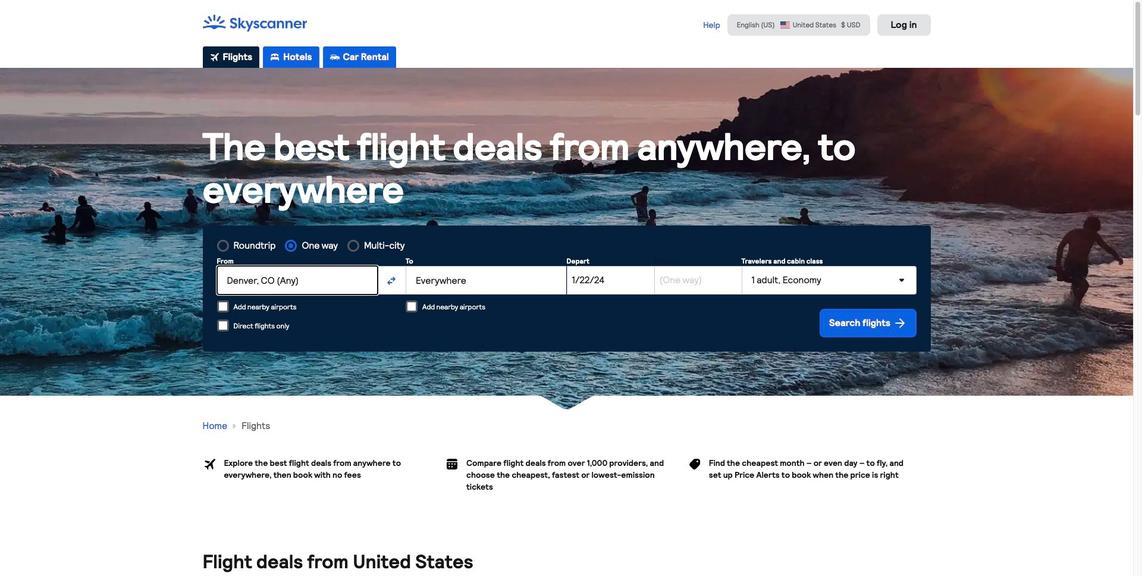 Task type: locate. For each thing, give the bounding box(es) containing it.
1 country, city or airport text field from the left
[[217, 266, 378, 295]]

rtl support__yzkyy image
[[893, 316, 908, 330]]

Country, city or airport text field
[[217, 266, 378, 295], [406, 266, 567, 295]]

country, city or airport text field for 1st add nearby airports checkbox from left
[[217, 266, 378, 295]]

Roundtrip radio
[[217, 240, 229, 252]]

Add nearby airports checkbox
[[217, 301, 229, 313], [406, 301, 418, 313]]

switch origin and destination image
[[387, 276, 397, 286]]

1 horizontal spatial country, city or airport text field
[[406, 266, 567, 295]]

None field
[[217, 266, 378, 295], [406, 266, 567, 295], [217, 266, 378, 295], [406, 266, 567, 295]]

us image
[[780, 21, 791, 29]]

rtl support__otjmo image
[[230, 421, 239, 431]]

Multi-city radio
[[348, 240, 360, 252]]

2 country, city or airport text field from the left
[[406, 266, 567, 295]]

1 add nearby airports checkbox from the left
[[217, 301, 229, 313]]

1 horizontal spatial add nearby airports checkbox
[[406, 301, 418, 313]]

Direct flights only checkbox
[[217, 320, 229, 332]]

active__n2u0z image
[[210, 52, 219, 62]]

0 horizontal spatial add nearby airports checkbox
[[217, 301, 229, 313]]

0 horizontal spatial country, city or airport text field
[[217, 266, 378, 295]]



Task type: vqa. For each thing, say whether or not it's contained in the screenshot.
Swap origin and destination image
no



Task type: describe. For each thing, give the bounding box(es) containing it.
country, city or airport text field for second add nearby airports checkbox
[[406, 266, 567, 295]]

desktop__njgyo image
[[270, 52, 280, 62]]

desktop__njgyo image
[[330, 52, 340, 62]]

One way radio
[[285, 240, 297, 252]]

2 add nearby airports checkbox from the left
[[406, 301, 418, 313]]



